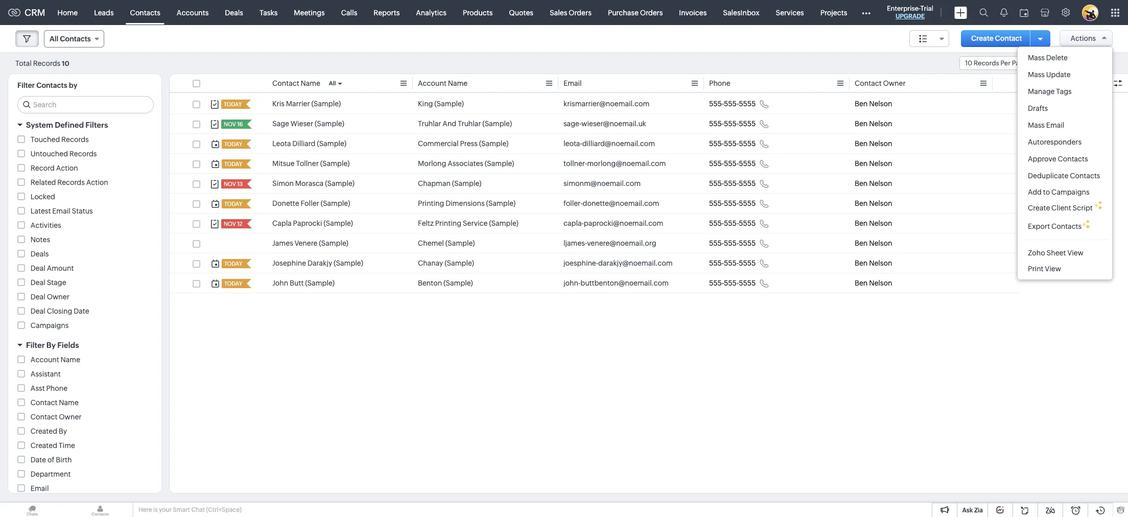 Task type: vqa. For each thing, say whether or not it's contained in the screenshot.
Standard
no



Task type: locate. For each thing, give the bounding box(es) containing it.
1 vertical spatial contact name
[[31, 399, 79, 407]]

5 5555 from the top
[[739, 179, 756, 188]]

3 ben from the top
[[855, 140, 868, 148]]

deal stage
[[31, 279, 66, 287]]

1 horizontal spatial account
[[418, 79, 447, 87]]

contacts inside deduplicate contacts link
[[1071, 172, 1101, 180]]

1 horizontal spatial date
[[74, 307, 89, 315]]

create
[[972, 34, 994, 42], [1029, 204, 1051, 212]]

2 555-555-5555 from the top
[[710, 120, 756, 128]]

phone
[[710, 79, 731, 87], [46, 385, 68, 393]]

1 horizontal spatial truhlar
[[458, 120, 481, 128]]

1 vertical spatial account
[[31, 356, 59, 364]]

stage
[[47, 279, 66, 287]]

1 vertical spatial contact owner
[[31, 413, 82, 421]]

navigation
[[1078, 56, 1114, 71]]

1 555-555-5555 from the top
[[710, 100, 756, 108]]

today
[[224, 101, 242, 107], [224, 141, 242, 147], [224, 161, 242, 167], [224, 201, 242, 207], [224, 261, 242, 267], [224, 281, 242, 287]]

filter for filter by fields
[[26, 341, 45, 350]]

nelson for venere@noemail.org
[[870, 239, 893, 247]]

1 vertical spatial by
[[59, 427, 67, 436]]

1 vertical spatial deals
[[31, 250, 49, 258]]

records left per
[[974, 59, 1000, 67]]

(sample) inside 'link'
[[452, 179, 482, 188]]

(sample) right 'dilliard'
[[317, 140, 347, 148]]

leota dilliard (sample)
[[273, 140, 347, 148]]

tollner
[[296, 160, 319, 168]]

0 vertical spatial create
[[972, 34, 994, 42]]

nov left 12
[[224, 221, 236, 227]]

1 vertical spatial date
[[31, 456, 46, 464]]

view
[[1068, 249, 1084, 257], [1046, 265, 1062, 273]]

leota-dilliard@noemail.com
[[564, 140, 656, 148]]

contact name up marrier
[[273, 79, 321, 87]]

10 right -
[[1065, 59, 1073, 67]]

0 horizontal spatial create
[[972, 34, 994, 42]]

truhlar
[[418, 120, 441, 128], [458, 120, 481, 128]]

fields
[[57, 341, 79, 350]]

ben for buttbenton@noemail.com
[[855, 279, 868, 287]]

ben for paprocki@noemail.com
[[855, 219, 868, 228]]

10 left per
[[966, 59, 973, 67]]

actions
[[1071, 34, 1097, 42]]

printing down chapman
[[418, 199, 445, 208]]

6 5555 from the top
[[739, 199, 756, 208]]

contacts down approve contacts link
[[1071, 172, 1101, 180]]

1 vertical spatial nov
[[224, 181, 236, 187]]

ljames-venere@noemail.org link
[[564, 238, 657, 248]]

555-555-5555 for buttbenton@noemail.com
[[710, 279, 756, 287]]

row group containing kris marrier (sample)
[[170, 94, 1021, 293]]

foller-donette@noemail.com
[[564, 199, 660, 208]]

email down the department
[[31, 485, 49, 493]]

0 horizontal spatial by
[[46, 341, 56, 350]]

created
[[31, 427, 57, 436], [31, 442, 57, 450]]

created down created by at the left bottom of page
[[31, 442, 57, 450]]

create down add
[[1029, 204, 1051, 212]]

1 horizontal spatial create
[[1029, 204, 1051, 212]]

all up kris marrier (sample) link
[[329, 80, 336, 86]]

filter by fields button
[[8, 336, 162, 354]]

1 vertical spatial create
[[1029, 204, 1051, 212]]

ljames-
[[564, 239, 588, 247]]

12
[[237, 221, 243, 227]]

1 deal from the top
[[31, 264, 45, 273]]

feltz printing service (sample) link
[[418, 218, 519, 229]]

ben for wieser@noemail.uk
[[855, 120, 868, 128]]

0 vertical spatial action
[[56, 164, 78, 172]]

and
[[443, 120, 457, 128]]

touched
[[31, 135, 60, 144]]

0 horizontal spatial all
[[50, 35, 58, 43]]

10 ben from the top
[[855, 279, 868, 287]]

name up king (sample)
[[448, 79, 468, 87]]

(sample) inside "link"
[[486, 199, 516, 208]]

0 horizontal spatial phone
[[46, 385, 68, 393]]

1 vertical spatial campaigns
[[31, 322, 69, 330]]

555-
[[710, 100, 725, 108], [725, 100, 739, 108], [710, 120, 725, 128], [725, 120, 739, 128], [710, 140, 725, 148], [725, 140, 739, 148], [710, 160, 725, 168], [725, 160, 739, 168], [710, 179, 725, 188], [725, 179, 739, 188], [710, 199, 725, 208], [725, 199, 739, 208], [710, 219, 725, 228], [725, 219, 739, 228], [710, 239, 725, 247], [725, 239, 739, 247], [710, 259, 725, 267], [725, 259, 739, 267], [710, 279, 725, 287], [725, 279, 739, 287]]

services
[[776, 8, 805, 17]]

email up autoresponders
[[1047, 121, 1065, 129]]

ben nelson for wieser@noemail.uk
[[855, 120, 893, 128]]

truhlar left and
[[418, 120, 441, 128]]

to
[[1044, 188, 1051, 196]]

None field
[[910, 30, 950, 47]]

nov for capla
[[224, 221, 236, 227]]

0 vertical spatial account name
[[418, 79, 468, 87]]

1 horizontal spatial contact owner
[[855, 79, 906, 87]]

enterprise-trial upgrade
[[888, 5, 934, 20]]

4 555-555-5555 from the top
[[710, 160, 756, 168]]

purchase
[[608, 8, 639, 17]]

deal down deal owner
[[31, 307, 45, 315]]

records up filter contacts by
[[33, 59, 60, 67]]

total records 10
[[15, 59, 69, 67]]

contacts image
[[68, 503, 132, 517]]

1 horizontal spatial view
[[1068, 249, 1084, 257]]

3 nov from the top
[[224, 221, 236, 227]]

nov left 13
[[224, 181, 236, 187]]

9 555-555-5555 from the top
[[710, 259, 756, 267]]

krismarrier@noemail.com
[[564, 100, 650, 108]]

campaigns down closing at the left bottom
[[31, 322, 69, 330]]

10 nelson from the top
[[870, 279, 893, 287]]

5555 for paprocki@noemail.com
[[739, 219, 756, 228]]

orders right sales
[[569, 8, 592, 17]]

0 vertical spatial view
[[1068, 249, 1084, 257]]

campaigns down deduplicate contacts link
[[1052, 188, 1090, 196]]

created for created time
[[31, 442, 57, 450]]

contacts left by
[[36, 81, 67, 89]]

nov left 16
[[224, 121, 236, 127]]

1 horizontal spatial account name
[[418, 79, 468, 87]]

today link down nov 16 link
[[222, 140, 243, 149]]

1 horizontal spatial deals
[[225, 8, 243, 17]]

9 5555 from the top
[[739, 259, 756, 267]]

0 vertical spatial by
[[46, 341, 56, 350]]

0 vertical spatial mass
[[1029, 54, 1046, 62]]

records down touched records
[[69, 150, 97, 158]]

0 horizontal spatial truhlar
[[418, 120, 441, 128]]

today link down the nov 13 link
[[222, 199, 243, 209]]

contacts right leads
[[130, 8, 160, 17]]

9 ben nelson from the top
[[855, 259, 893, 267]]

signals image
[[1001, 8, 1008, 17]]

deal left stage
[[31, 279, 45, 287]]

Search text field
[[18, 97, 153, 113]]

records down record action
[[57, 178, 85, 187]]

contacts for all contacts
[[60, 35, 91, 43]]

closing
[[47, 307, 72, 315]]

delete
[[1047, 54, 1069, 62]]

assistant
[[31, 370, 61, 378]]

create for create contact
[[972, 34, 994, 42]]

2 ben from the top
[[855, 120, 868, 128]]

date of birth
[[31, 456, 72, 464]]

ben nelson for darakjy@noemail.com
[[855, 259, 893, 267]]

mass down drafts
[[1029, 121, 1046, 129]]

1 vertical spatial view
[[1046, 265, 1062, 273]]

chemel (sample)
[[418, 239, 475, 247]]

3 nelson from the top
[[870, 140, 893, 148]]

printing up chemel (sample)
[[435, 219, 462, 228]]

records for total
[[33, 59, 60, 67]]

2 vertical spatial owner
[[59, 413, 82, 421]]

0 horizontal spatial date
[[31, 456, 46, 464]]

mass inside "link"
[[1029, 121, 1046, 129]]

amount
[[47, 264, 74, 273]]

0 horizontal spatial account
[[31, 356, 59, 364]]

today link
[[221, 100, 243, 109], [222, 140, 243, 149], [222, 160, 243, 169], [222, 199, 243, 209], [222, 259, 243, 268], [222, 279, 243, 288]]

1 orders from the left
[[569, 8, 592, 17]]

2 vertical spatial mass
[[1029, 121, 1046, 129]]

records inside field
[[974, 59, 1000, 67]]

2 created from the top
[[31, 442, 57, 450]]

0 horizontal spatial 10
[[62, 60, 69, 67]]

contacts for approve contacts
[[1059, 155, 1089, 163]]

1 horizontal spatial phone
[[710, 79, 731, 87]]

0 horizontal spatial deals
[[31, 250, 49, 258]]

deals down notes
[[31, 250, 49, 258]]

4 5555 from the top
[[739, 160, 756, 168]]

2 ben nelson from the top
[[855, 120, 893, 128]]

by for filter
[[46, 341, 56, 350]]

deal closing date
[[31, 307, 89, 315]]

filter down total
[[17, 81, 35, 89]]

0 vertical spatial all
[[50, 35, 58, 43]]

benton (sample)
[[418, 279, 473, 287]]

create inside button
[[972, 34, 994, 42]]

by up time
[[59, 427, 67, 436]]

by inside dropdown button
[[46, 341, 56, 350]]

2 deal from the top
[[31, 279, 45, 287]]

ben nelson for morlong@noemail.com
[[855, 160, 893, 168]]

6 555-555-5555 from the top
[[710, 199, 756, 208]]

5 555-555-5555 from the top
[[710, 179, 756, 188]]

7 ben nelson from the top
[[855, 219, 893, 228]]

mass for mass email
[[1029, 121, 1046, 129]]

print
[[1029, 265, 1044, 273]]

(sample) inside 'link'
[[324, 219, 353, 228]]

today left john
[[224, 281, 242, 287]]

3 deal from the top
[[31, 293, 45, 301]]

records for 10
[[974, 59, 1000, 67]]

nelson
[[870, 100, 893, 108], [870, 120, 893, 128], [870, 140, 893, 148], [870, 160, 893, 168], [870, 179, 893, 188], [870, 199, 893, 208], [870, 219, 893, 228], [870, 239, 893, 247], [870, 259, 893, 267], [870, 279, 893, 287]]

today for donette foller (sample)
[[224, 201, 242, 207]]

8 5555 from the top
[[739, 239, 756, 247]]

mass up manage
[[1029, 71, 1046, 79]]

by left fields
[[46, 341, 56, 350]]

simon morasca (sample)
[[273, 179, 355, 188]]

3 mass from the top
[[1029, 121, 1046, 129]]

records for untouched
[[69, 150, 97, 158]]

8 ben from the top
[[855, 239, 868, 247]]

donette foller (sample) link
[[273, 198, 350, 209]]

james venere (sample) link
[[273, 238, 349, 248]]

1 horizontal spatial all
[[329, 80, 336, 86]]

6 ben from the top
[[855, 199, 868, 208]]

ben nelson for paprocki@noemail.com
[[855, 219, 893, 228]]

today up nov 13
[[224, 161, 242, 167]]

0 vertical spatial filter
[[17, 81, 35, 89]]

deal up deal stage
[[31, 264, 45, 273]]

7 nelson from the top
[[870, 219, 893, 228]]

8 nelson from the top
[[870, 239, 893, 247]]

(sample) up and
[[435, 100, 464, 108]]

account up assistant
[[31, 356, 59, 364]]

king (sample) link
[[418, 99, 464, 109]]

10 5555 from the top
[[739, 279, 756, 287]]

today down nov 13
[[224, 201, 242, 207]]

all contacts
[[50, 35, 91, 43]]

today link left john
[[222, 279, 243, 288]]

7 555-555-5555 from the top
[[710, 219, 756, 228]]

mass right page
[[1029, 54, 1046, 62]]

(sample) right morasca
[[325, 179, 355, 188]]

(sample)
[[312, 100, 341, 108], [435, 100, 464, 108], [315, 120, 345, 128], [483, 120, 512, 128], [317, 140, 347, 148], [479, 140, 509, 148], [320, 160, 350, 168], [485, 160, 515, 168], [325, 179, 355, 188], [452, 179, 482, 188], [321, 199, 350, 208], [486, 199, 516, 208], [324, 219, 353, 228], [489, 219, 519, 228], [319, 239, 349, 247], [446, 239, 475, 247], [334, 259, 363, 267], [445, 259, 474, 267], [305, 279, 335, 287], [444, 279, 473, 287]]

john-
[[564, 279, 581, 287]]

2 horizontal spatial 10
[[1065, 59, 1073, 67]]

chats image
[[0, 503, 64, 517]]

row group
[[170, 94, 1021, 293]]

contacts for filter contacts by
[[36, 81, 67, 89]]

1 horizontal spatial 10
[[966, 59, 973, 67]]

0 vertical spatial campaigns
[[1052, 188, 1090, 196]]

8 555-555-5555 from the top
[[710, 239, 756, 247]]

orders right the purchase
[[640, 8, 663, 17]]

ben for dilliard@noemail.com
[[855, 140, 868, 148]]

ben nelson for venere@noemail.org
[[855, 239, 893, 247]]

0 vertical spatial printing
[[418, 199, 445, 208]]

4 ben nelson from the top
[[855, 160, 893, 168]]

filter contacts by
[[17, 81, 77, 89]]

capla paprocki (sample)
[[273, 219, 353, 228]]

9 nelson from the top
[[870, 259, 893, 267]]

email right latest
[[52, 207, 70, 215]]

record
[[31, 164, 55, 172]]

contacts link
[[122, 0, 169, 25]]

profile element
[[1077, 0, 1105, 25]]

account name up king (sample)
[[418, 79, 468, 87]]

king
[[418, 100, 433, 108]]

ask zia
[[963, 507, 984, 514]]

today up nov 16 link
[[224, 101, 242, 107]]

1 vertical spatial mass
[[1029, 71, 1046, 79]]

0 vertical spatial contact name
[[273, 79, 321, 87]]

10 up by
[[62, 60, 69, 67]]

records
[[33, 59, 60, 67], [974, 59, 1000, 67], [61, 135, 89, 144], [69, 150, 97, 158], [57, 178, 85, 187]]

2 5555 from the top
[[739, 120, 756, 128]]

mass email link
[[1019, 117, 1113, 134]]

mass inside 'link'
[[1029, 71, 1046, 79]]

1 vertical spatial printing
[[435, 219, 462, 228]]

7 ben from the top
[[855, 219, 868, 228]]

ben nelson for dilliard@noemail.com
[[855, 140, 893, 148]]

10 ben nelson from the top
[[855, 279, 893, 287]]

2 nelson from the top
[[870, 120, 893, 128]]

1 ben nelson from the top
[[855, 100, 893, 108]]

contacts inside all contacts field
[[60, 35, 91, 43]]

create down the search element on the right of page
[[972, 34, 994, 42]]

6 nelson from the top
[[870, 199, 893, 208]]

status
[[72, 207, 93, 215]]

today link for john
[[222, 279, 243, 288]]

(sample) right paprocki
[[324, 219, 353, 228]]

service
[[463, 219, 488, 228]]

mass
[[1029, 54, 1046, 62], [1029, 71, 1046, 79], [1029, 121, 1046, 129]]

chapman
[[418, 179, 451, 188]]

1 horizontal spatial orders
[[640, 8, 663, 17]]

4 nelson from the top
[[870, 160, 893, 168]]

chemel (sample) link
[[418, 238, 475, 248]]

account up king
[[418, 79, 447, 87]]

printing inside feltz printing service (sample) link
[[435, 219, 462, 228]]

10 555-555-5555 from the top
[[710, 279, 756, 287]]

truhlar up "press"
[[458, 120, 481, 128]]

system
[[26, 121, 53, 129]]

3 555-555-5555 from the top
[[710, 140, 756, 148]]

5555 for buttbenton@noemail.com
[[739, 279, 756, 287]]

morlong@noemail.com
[[588, 160, 666, 168]]

0 vertical spatial deals
[[225, 8, 243, 17]]

7 5555 from the top
[[739, 219, 756, 228]]

1 vertical spatial created
[[31, 442, 57, 450]]

records down defined
[[61, 135, 89, 144]]

Other Modules field
[[856, 4, 878, 21]]

leads
[[94, 8, 114, 17]]

all for all contacts
[[50, 35, 58, 43]]

ben for morlong@noemail.com
[[855, 160, 868, 168]]

0 horizontal spatial account name
[[31, 356, 80, 364]]

555-555-5555 for paprocki@noemail.com
[[710, 219, 756, 228]]

8 ben nelson from the top
[[855, 239, 893, 247]]

analytics link
[[408, 0, 455, 25]]

account name down the filter by fields
[[31, 356, 80, 364]]

3 ben nelson from the top
[[855, 140, 893, 148]]

1 mass from the top
[[1029, 54, 1046, 62]]

4 deal from the top
[[31, 307, 45, 315]]

9 ben from the top
[[855, 259, 868, 267]]

1 vertical spatial filter
[[26, 341, 45, 350]]

activities
[[31, 221, 61, 230]]

manage tags link
[[1019, 83, 1113, 100]]

add to campaigns
[[1029, 188, 1090, 196]]

create contact
[[972, 34, 1023, 42]]

dilliard
[[293, 140, 316, 148]]

5555 for wieser@noemail.uk
[[739, 120, 756, 128]]

contacts inside approve contacts link
[[1059, 155, 1089, 163]]

all up total records 10
[[50, 35, 58, 43]]

1 vertical spatial all
[[329, 80, 336, 86]]

today down nov 16
[[224, 141, 242, 147]]

today link down "nov 12" link
[[222, 259, 243, 268]]

1 created from the top
[[31, 427, 57, 436]]

deal down deal stage
[[31, 293, 45, 301]]

1 nov from the top
[[224, 121, 236, 127]]

2 vertical spatial nov
[[224, 221, 236, 227]]

1 horizontal spatial contact name
[[273, 79, 321, 87]]

today link up the nov 13 link
[[222, 160, 243, 169]]

sales
[[550, 8, 568, 17]]

today down "nov 12"
[[224, 261, 242, 267]]

(sample) up the printing dimensions (sample)
[[452, 179, 482, 188]]

action up status
[[86, 178, 108, 187]]

today for john butt (sample)
[[224, 281, 242, 287]]

2 mass from the top
[[1029, 71, 1046, 79]]

1 vertical spatial owner
[[47, 293, 69, 301]]

0 horizontal spatial orders
[[569, 8, 592, 17]]

john-buttbenton@noemail.com link
[[564, 278, 669, 288]]

darakjy@noemail.com
[[599, 259, 673, 267]]

1 horizontal spatial by
[[59, 427, 67, 436]]

2 nov from the top
[[224, 181, 236, 187]]

filter inside dropdown button
[[26, 341, 45, 350]]

feltz
[[418, 219, 434, 228]]

filter up assistant
[[26, 341, 45, 350]]

3 5555 from the top
[[739, 140, 756, 148]]

0 horizontal spatial action
[[56, 164, 78, 172]]

10 inside total records 10
[[62, 60, 69, 67]]

ben nelson for donette@noemail.com
[[855, 199, 893, 208]]

2 orders from the left
[[640, 8, 663, 17]]

deals left the tasks at top left
[[225, 8, 243, 17]]

1 vertical spatial phone
[[46, 385, 68, 393]]

today link up nov 16 link
[[221, 100, 243, 109]]

name down asst phone
[[59, 399, 79, 407]]

(sample) right service
[[489, 219, 519, 228]]

(sample) down chanay (sample) link
[[444, 279, 473, 287]]

paprocki@noemail.com
[[584, 219, 664, 228]]

deduplicate
[[1029, 172, 1069, 180]]

mitsue
[[273, 160, 295, 168]]

printing inside printing dimensions (sample) "link"
[[418, 199, 445, 208]]

6 ben nelson from the top
[[855, 199, 893, 208]]

invoices link
[[672, 0, 715, 25]]

josephine
[[273, 259, 306, 267]]

contacts down home
[[60, 35, 91, 43]]

filters
[[86, 121, 108, 129]]

nelson for donette@noemail.com
[[870, 199, 893, 208]]

0 vertical spatial created
[[31, 427, 57, 436]]

(sample) inside 'link'
[[334, 259, 363, 267]]

contacts down 'autoresponders' link
[[1059, 155, 1089, 163]]

view right "sheet"
[[1068, 249, 1084, 257]]

calendar image
[[1021, 8, 1029, 17]]

0 horizontal spatial campaigns
[[31, 322, 69, 330]]

5555 for venere@noemail.org
[[739, 239, 756, 247]]

4 ben from the top
[[855, 160, 868, 168]]

created up created time
[[31, 427, 57, 436]]

1 horizontal spatial action
[[86, 178, 108, 187]]

contacts down client
[[1052, 222, 1083, 231]]

date left of
[[31, 456, 46, 464]]

date right closing at the left bottom
[[74, 307, 89, 315]]

deal for deal owner
[[31, 293, 45, 301]]

555-555-5555 for darakjy@noemail.com
[[710, 259, 756, 267]]

nelson for wieser@noemail.uk
[[870, 120, 893, 128]]

donette foller (sample)
[[273, 199, 350, 208]]

view down zoho sheet view
[[1046, 265, 1062, 273]]

marrier
[[286, 100, 310, 108]]

0 vertical spatial nov
[[224, 121, 236, 127]]

action
[[56, 164, 78, 172], [86, 178, 108, 187]]

all inside field
[[50, 35, 58, 43]]

action up the related records action
[[56, 164, 78, 172]]

(sample) right darakjy
[[334, 259, 363, 267]]

contact name down asst phone
[[31, 399, 79, 407]]

by for created
[[59, 427, 67, 436]]

1 vertical spatial account name
[[31, 356, 80, 364]]

(sample) up service
[[486, 199, 516, 208]]



Task type: describe. For each thing, give the bounding box(es) containing it.
print view
[[1029, 265, 1062, 273]]

reports
[[374, 8, 400, 17]]

5 nelson from the top
[[870, 179, 893, 188]]

(sample) right wieser on the left
[[315, 120, 345, 128]]

latest
[[31, 207, 51, 215]]

approve contacts
[[1029, 155, 1089, 163]]

(sample) down chemel (sample)
[[445, 259, 474, 267]]

5555 for dilliard@noemail.com
[[739, 140, 756, 148]]

filter by fields
[[26, 341, 79, 350]]

0 vertical spatial date
[[74, 307, 89, 315]]

create menu image
[[955, 6, 968, 19]]

tags
[[1057, 87, 1073, 96]]

feltz printing service (sample)
[[418, 219, 519, 228]]

today link for leota
[[222, 140, 243, 149]]

records for related
[[57, 178, 85, 187]]

king (sample)
[[418, 100, 464, 108]]

today link for mitsue
[[222, 160, 243, 169]]

morlong
[[418, 160, 447, 168]]

profile image
[[1083, 4, 1099, 21]]

mass for mass delete
[[1029, 54, 1046, 62]]

0 vertical spatial phone
[[710, 79, 731, 87]]

(sample) right foller
[[321, 199, 350, 208]]

nov for sage
[[224, 121, 236, 127]]

system defined filters button
[[8, 116, 162, 134]]

(sample) down feltz printing service (sample)
[[446, 239, 475, 247]]

nelson for morlong@noemail.com
[[870, 160, 893, 168]]

contacts for export contacts
[[1052, 222, 1083, 231]]

wieser
[[291, 120, 314, 128]]

5 ben from the top
[[855, 179, 868, 188]]

1 ben from the top
[[855, 100, 868, 108]]

nelson for dilliard@noemail.com
[[870, 140, 893, 148]]

joesphine-darakjy@noemail.com
[[564, 259, 673, 267]]

10 for 1 - 10
[[1065, 59, 1073, 67]]

ben for darakjy@noemail.com
[[855, 259, 868, 267]]

sales orders
[[550, 8, 592, 17]]

name down fields
[[61, 356, 80, 364]]

deal for deal stage
[[31, 279, 45, 287]]

accounts
[[177, 8, 209, 17]]

leota-dilliard@noemail.com link
[[564, 139, 656, 149]]

555-555-5555 for dilliard@noemail.com
[[710, 140, 756, 148]]

10 for total records 10
[[62, 60, 69, 67]]

nov for simon
[[224, 181, 236, 187]]

tollner-morlong@noemail.com
[[564, 160, 666, 168]]

tollner-morlong@noemail.com link
[[564, 159, 666, 169]]

10 Records Per Page field
[[960, 56, 1042, 70]]

mass delete
[[1029, 54, 1069, 62]]

13
[[237, 181, 243, 187]]

today link for josephine
[[222, 259, 243, 268]]

555-555-5555 for venere@noemail.org
[[710, 239, 756, 247]]

1 horizontal spatial campaigns
[[1052, 188, 1090, 196]]

contacts for deduplicate contacts
[[1071, 172, 1101, 180]]

time
[[59, 442, 75, 450]]

reports link
[[366, 0, 408, 25]]

export contacts
[[1029, 222, 1083, 231]]

1 truhlar from the left
[[418, 120, 441, 128]]

chanay (sample) link
[[418, 258, 474, 268]]

0 vertical spatial account
[[418, 79, 447, 87]]

today for josephine darakjy (sample)
[[224, 261, 242, 267]]

sage
[[273, 120, 289, 128]]

venere
[[295, 239, 318, 247]]

deal for deal amount
[[31, 264, 45, 273]]

joesphine-darakjy@noemail.com link
[[564, 258, 673, 268]]

benton
[[418, 279, 442, 287]]

email inside "link"
[[1047, 121, 1065, 129]]

orders for purchase orders
[[640, 8, 663, 17]]

asst
[[31, 385, 45, 393]]

555-555-5555 for donette@noemail.com
[[710, 199, 756, 208]]

today link for kris
[[221, 100, 243, 109]]

donette@noemail.com
[[583, 199, 660, 208]]

nov 13
[[224, 181, 243, 187]]

today for mitsue tollner (sample)
[[224, 161, 242, 167]]

10 inside "10 records per page" field
[[966, 59, 973, 67]]

records for touched
[[61, 135, 89, 144]]

nov 12 link
[[221, 219, 244, 229]]

555-555-5555 for morlong@noemail.com
[[710, 160, 756, 168]]

foller
[[301, 199, 319, 208]]

chapman (sample) link
[[418, 178, 482, 189]]

chemel
[[418, 239, 444, 247]]

mass email
[[1029, 121, 1065, 129]]

contact inside button
[[996, 34, 1023, 42]]

deals link
[[217, 0, 252, 25]]

services link
[[768, 0, 813, 25]]

(sample) right "press"
[[479, 140, 509, 148]]

search element
[[974, 0, 995, 25]]

orders for sales orders
[[569, 8, 592, 17]]

email up krismarrier@noemail.com
[[564, 79, 582, 87]]

created for created by
[[31, 427, 57, 436]]

555-555-5555 for wieser@noemail.uk
[[710, 120, 756, 128]]

leota dilliard (sample) link
[[273, 139, 347, 149]]

deal for deal closing date
[[31, 307, 45, 315]]

search image
[[980, 8, 989, 17]]

approve contacts link
[[1019, 151, 1113, 168]]

morlong associates (sample) link
[[418, 159, 515, 169]]

nelson for buttbenton@noemail.com
[[870, 279, 893, 287]]

james
[[273, 239, 293, 247]]

(sample) up commercial press (sample) at the left top of the page
[[483, 120, 512, 128]]

1 vertical spatial action
[[86, 178, 108, 187]]

birth
[[56, 456, 72, 464]]

autoresponders
[[1029, 138, 1082, 146]]

create contact button
[[962, 30, 1033, 47]]

0 horizontal spatial view
[[1046, 265, 1062, 273]]

capla-paprocki@noemail.com
[[564, 219, 664, 228]]

(sample) right associates
[[485, 160, 515, 168]]

sage-
[[564, 120, 582, 128]]

kris marrier (sample)
[[273, 100, 341, 108]]

simonm@noemail.com
[[564, 179, 641, 188]]

josephine darakjy (sample) link
[[273, 258, 363, 268]]

commercial press (sample) link
[[418, 139, 509, 149]]

all for all
[[329, 80, 336, 86]]

asst phone
[[31, 385, 68, 393]]

today for leota dilliard (sample)
[[224, 141, 242, 147]]

1 nelson from the top
[[870, 100, 893, 108]]

defined
[[55, 121, 84, 129]]

client
[[1052, 204, 1072, 212]]

2 truhlar from the left
[[458, 120, 481, 128]]

chapman (sample)
[[418, 179, 482, 188]]

john-buttbenton@noemail.com
[[564, 279, 669, 287]]

5555 for darakjy@noemail.com
[[739, 259, 756, 267]]

(sample) right tollner
[[320, 160, 350, 168]]

mass update link
[[1019, 66, 1113, 83]]

foller-donette@noemail.com link
[[564, 198, 660, 209]]

buttbenton@noemail.com
[[581, 279, 669, 287]]

contacts inside contacts link
[[130, 8, 160, 17]]

size image
[[920, 34, 928, 43]]

All Contacts field
[[44, 30, 104, 48]]

mitsue tollner (sample)
[[273, 160, 350, 168]]

upgrade
[[896, 13, 926, 20]]

ben for donette@noemail.com
[[855, 199, 868, 208]]

ben nelson for buttbenton@noemail.com
[[855, 279, 893, 287]]

0 vertical spatial owner
[[884, 79, 906, 87]]

(sample) up darakjy
[[319, 239, 349, 247]]

ben for venere@noemail.org
[[855, 239, 868, 247]]

nov 13 link
[[221, 179, 244, 189]]

tasks
[[260, 8, 278, 17]]

related records action
[[31, 178, 108, 187]]

signals element
[[995, 0, 1014, 25]]

john butt (sample) link
[[273, 278, 335, 288]]

chanay (sample)
[[418, 259, 474, 267]]

products link
[[455, 0, 501, 25]]

create client script
[[1029, 204, 1094, 212]]

nelson for paprocki@noemail.com
[[870, 219, 893, 228]]

is
[[153, 507, 158, 514]]

autoresponders link
[[1019, 134, 1113, 151]]

zia
[[975, 507, 984, 514]]

(sample) up sage wieser (sample)
[[312, 100, 341, 108]]

notes
[[31, 236, 50, 244]]

foller-
[[564, 199, 583, 208]]

export
[[1029, 222, 1051, 231]]

today link for donette
[[222, 199, 243, 209]]

5555 for morlong@noemail.com
[[739, 160, 756, 168]]

filter for filter contacts by
[[17, 81, 35, 89]]

nelson for darakjy@noemail.com
[[870, 259, 893, 267]]

name up kris marrier (sample) link
[[301, 79, 321, 87]]

deal amount
[[31, 264, 74, 273]]

mass for mass update
[[1029, 71, 1046, 79]]

1 5555 from the top
[[739, 100, 756, 108]]

department
[[31, 470, 71, 479]]

0 vertical spatial contact owner
[[855, 79, 906, 87]]

1
[[1056, 59, 1059, 67]]

1 - 10
[[1056, 59, 1073, 67]]

mitsue tollner (sample) link
[[273, 159, 350, 169]]

ljames-venere@noemail.org
[[564, 239, 657, 247]]

analytics
[[416, 8, 447, 17]]

purchase orders link
[[600, 0, 672, 25]]

capla
[[273, 219, 292, 228]]

printing dimensions (sample) link
[[418, 198, 516, 209]]

5 ben nelson from the top
[[855, 179, 893, 188]]

(sample) down darakjy
[[305, 279, 335, 287]]

commercial
[[418, 140, 459, 148]]

5555 for donette@noemail.com
[[739, 199, 756, 208]]

create for create client script
[[1029, 204, 1051, 212]]

capla-
[[564, 219, 584, 228]]

0 horizontal spatial contact name
[[31, 399, 79, 407]]

create menu element
[[949, 0, 974, 25]]

today for kris marrier (sample)
[[224, 101, 242, 107]]

0 horizontal spatial contact owner
[[31, 413, 82, 421]]



